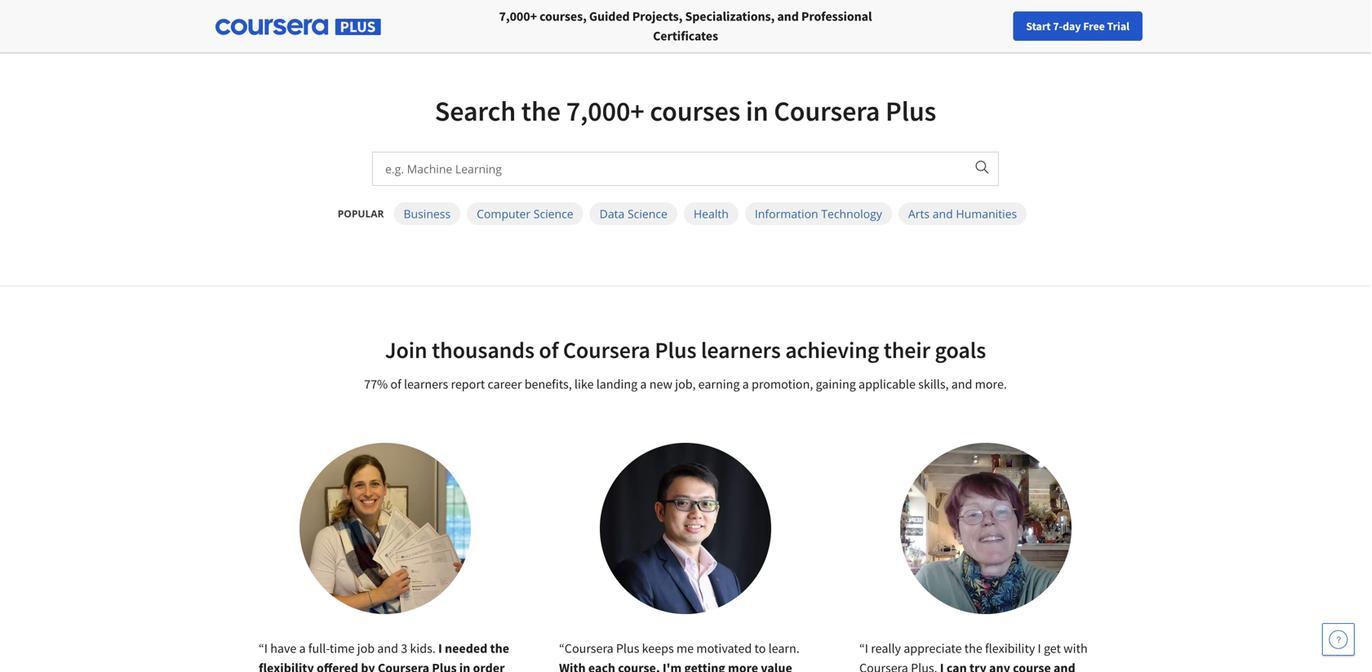 Task type: describe. For each thing, give the bounding box(es) containing it.
report
[[451, 376, 485, 393]]

plus inside i needed the flexibility offered by coursera plus in orde
[[432, 660, 457, 673]]

join
[[385, 336, 427, 364]]

learner image shi jie f. image
[[600, 443, 771, 615]]

77% of learners report career benefits, like landing a new job, earning a promotion, gaining applicable skills, and more.
[[364, 376, 1007, 393]]

new
[[649, 376, 672, 393]]

career
[[488, 376, 522, 393]]

1 horizontal spatial learners
[[701, 336, 781, 364]]

courses,
[[540, 8, 587, 24]]

77%
[[364, 376, 388, 393]]

search the 7,000+ courses in coursera plus
[[435, 93, 936, 129]]

i have a full-time job and 3 kids.
[[264, 641, 438, 657]]

start 7-day free trial button
[[1013, 11, 1143, 41]]

and inside arts and humanities button
[[933, 206, 953, 222]]

arts
[[908, 206, 930, 222]]

1 horizontal spatial 7,000+
[[566, 93, 644, 129]]

full-
[[308, 641, 330, 657]]

0 horizontal spatial learners
[[404, 376, 448, 393]]

2 horizontal spatial a
[[742, 376, 749, 393]]

coursera inside i needed the flexibility offered by coursera plus in orde
[[378, 660, 429, 673]]

health button
[[684, 202, 739, 225]]

help center image
[[1329, 630, 1348, 650]]

find
[[1023, 19, 1044, 33]]

i for needed
[[438, 641, 442, 657]]

start
[[1026, 19, 1051, 33]]

courses
[[650, 93, 740, 129]]

science for data science
[[628, 206, 667, 222]]

guided
[[589, 8, 630, 24]]

business button
[[394, 202, 460, 225]]

more.
[[975, 376, 1007, 393]]

7,000+ courses, guided projects, specializations, and professional certificates
[[499, 8, 872, 44]]

1 vertical spatial of
[[390, 376, 401, 393]]

Search the 7,000+ courses in Coursera Plus text field
[[373, 153, 964, 185]]

join thousands of coursera plus learners achieving their goals
[[385, 336, 986, 364]]

flexibility
[[259, 660, 314, 673]]

kids.
[[410, 641, 436, 657]]

0 vertical spatial the
[[521, 93, 561, 129]]

projects,
[[632, 8, 683, 24]]

keeps
[[642, 641, 674, 657]]

professional
[[801, 8, 872, 24]]

coursera plus image
[[215, 19, 381, 35]]

achieving
[[785, 336, 879, 364]]

0 vertical spatial in
[[746, 93, 768, 129]]

data
[[600, 206, 625, 222]]

science for computer science
[[534, 206, 573, 222]]

arts and humanities button
[[899, 202, 1027, 225]]

the inside i needed the flexibility offered by coursera plus in orde
[[490, 641, 509, 657]]

gaining
[[816, 376, 856, 393]]

data science button
[[590, 202, 677, 225]]

learn.
[[768, 641, 800, 657]]

trial
[[1107, 19, 1130, 33]]

information technology
[[755, 206, 882, 222]]

certificates
[[653, 28, 718, 44]]

goals
[[935, 336, 986, 364]]

your
[[1046, 19, 1068, 33]]

information technology button
[[745, 202, 892, 225]]

find your new career
[[1023, 19, 1125, 33]]

have
[[270, 641, 297, 657]]

offered
[[317, 660, 358, 673]]

time
[[330, 641, 355, 657]]

and right skills,
[[951, 376, 972, 393]]



Task type: vqa. For each thing, say whether or not it's contained in the screenshot.
first i from the right
yes



Task type: locate. For each thing, give the bounding box(es) containing it.
applicable
[[859, 376, 916, 393]]

None search field
[[224, 10, 616, 43]]

learner image abigail p. image
[[300, 443, 471, 615]]

science
[[534, 206, 573, 222], [628, 206, 667, 222]]

find your new career link
[[1015, 16, 1134, 37]]

career
[[1094, 19, 1125, 33]]

7,000+
[[499, 8, 537, 24], [566, 93, 644, 129]]

plus
[[886, 93, 936, 129], [655, 336, 697, 364], [616, 641, 639, 657], [432, 660, 457, 673]]

earning
[[698, 376, 740, 393]]

search
[[435, 93, 516, 129]]

a left new
[[640, 376, 647, 393]]

0 horizontal spatial a
[[299, 641, 306, 657]]

me
[[677, 641, 694, 657]]

and right arts at top
[[933, 206, 953, 222]]

in right the courses
[[746, 93, 768, 129]]

thousands
[[432, 336, 535, 364]]

learners up earning
[[701, 336, 781, 364]]

skills,
[[918, 376, 949, 393]]

1 horizontal spatial in
[[746, 93, 768, 129]]

i right kids.
[[438, 641, 442, 657]]

the
[[521, 93, 561, 129], [490, 641, 509, 657]]

1 horizontal spatial a
[[640, 376, 647, 393]]

to
[[755, 641, 766, 657]]

data science
[[600, 206, 667, 222]]

learners
[[701, 336, 781, 364], [404, 376, 448, 393]]

the right search
[[521, 93, 561, 129]]

0 horizontal spatial in
[[459, 660, 470, 673]]

computer
[[477, 206, 531, 222]]

0 horizontal spatial 7,000+
[[499, 8, 537, 24]]

computer science
[[477, 206, 573, 222]]

0 vertical spatial learners
[[701, 336, 781, 364]]

2 science from the left
[[628, 206, 667, 222]]

the right needed
[[490, 641, 509, 657]]

in down needed
[[459, 660, 470, 673]]

health
[[694, 206, 729, 222]]

job,
[[675, 376, 696, 393]]

day
[[1063, 19, 1081, 33]]

i left have
[[264, 641, 268, 657]]

0 horizontal spatial i
[[264, 641, 268, 657]]

job
[[357, 641, 375, 657]]

promotion,
[[752, 376, 813, 393]]

specializations,
[[685, 8, 775, 24]]

of up benefits,
[[539, 336, 559, 364]]

technology
[[821, 206, 882, 222]]

popular
[[338, 207, 384, 220]]

science right data
[[628, 206, 667, 222]]

and left 3
[[377, 641, 398, 657]]

coursera
[[774, 93, 880, 129], [563, 336, 650, 364], [565, 641, 613, 657], [378, 660, 429, 673]]

1 horizontal spatial the
[[521, 93, 561, 129]]

7,000+ inside 7,000+ courses, guided projects, specializations, and professional certificates
[[499, 8, 537, 24]]

in inside i needed the flexibility offered by coursera plus in orde
[[459, 660, 470, 673]]

0 vertical spatial 7,000+
[[499, 8, 537, 24]]

like
[[575, 376, 594, 393]]

learner image inés k. image
[[900, 443, 1072, 615]]

0 horizontal spatial science
[[534, 206, 573, 222]]

and left professional
[[777, 8, 799, 24]]

benefits,
[[525, 376, 572, 393]]

a left full-
[[299, 641, 306, 657]]

0 vertical spatial of
[[539, 336, 559, 364]]

of right '77%' at the bottom
[[390, 376, 401, 393]]

i inside i needed the flexibility offered by coursera plus in orde
[[438, 641, 442, 657]]

learners down join
[[404, 376, 448, 393]]

in
[[746, 93, 768, 129], [459, 660, 470, 673]]

1 horizontal spatial science
[[628, 206, 667, 222]]

2 i from the left
[[438, 641, 442, 657]]

1 horizontal spatial i
[[438, 641, 442, 657]]

0 horizontal spatial of
[[390, 376, 401, 393]]

1 horizontal spatial of
[[539, 336, 559, 364]]

a right earning
[[742, 376, 749, 393]]

0 horizontal spatial the
[[490, 641, 509, 657]]

and inside 7,000+ courses, guided projects, specializations, and professional certificates
[[777, 8, 799, 24]]

of
[[539, 336, 559, 364], [390, 376, 401, 393]]

their
[[884, 336, 930, 364]]

7-
[[1053, 19, 1063, 33]]

a
[[640, 376, 647, 393], [742, 376, 749, 393], [299, 641, 306, 657]]

arts and humanities
[[908, 206, 1017, 222]]

i needed the flexibility offered by coursera plus in orde
[[259, 641, 509, 673]]

humanities
[[956, 206, 1017, 222]]

1 vertical spatial learners
[[404, 376, 448, 393]]

i
[[264, 641, 268, 657], [438, 641, 442, 657]]

and
[[777, 8, 799, 24], [933, 206, 953, 222], [951, 376, 972, 393], [377, 641, 398, 657]]

coursera plus keeps me motivated to learn.
[[565, 641, 800, 657]]

1 vertical spatial in
[[459, 660, 470, 673]]

i for have
[[264, 641, 268, 657]]

3
[[401, 641, 407, 657]]

1 i from the left
[[264, 641, 268, 657]]

science right computer
[[534, 206, 573, 222]]

free
[[1083, 19, 1105, 33]]

needed
[[445, 641, 488, 657]]

1 vertical spatial the
[[490, 641, 509, 657]]

business
[[404, 206, 451, 222]]

new
[[1070, 19, 1092, 33]]

motivated
[[696, 641, 752, 657]]

computer science button
[[467, 202, 583, 225]]

start 7-day free trial
[[1026, 19, 1130, 33]]

information
[[755, 206, 818, 222]]

1 vertical spatial 7,000+
[[566, 93, 644, 129]]

1 science from the left
[[534, 206, 573, 222]]

landing
[[596, 376, 638, 393]]

by
[[361, 660, 375, 673]]



